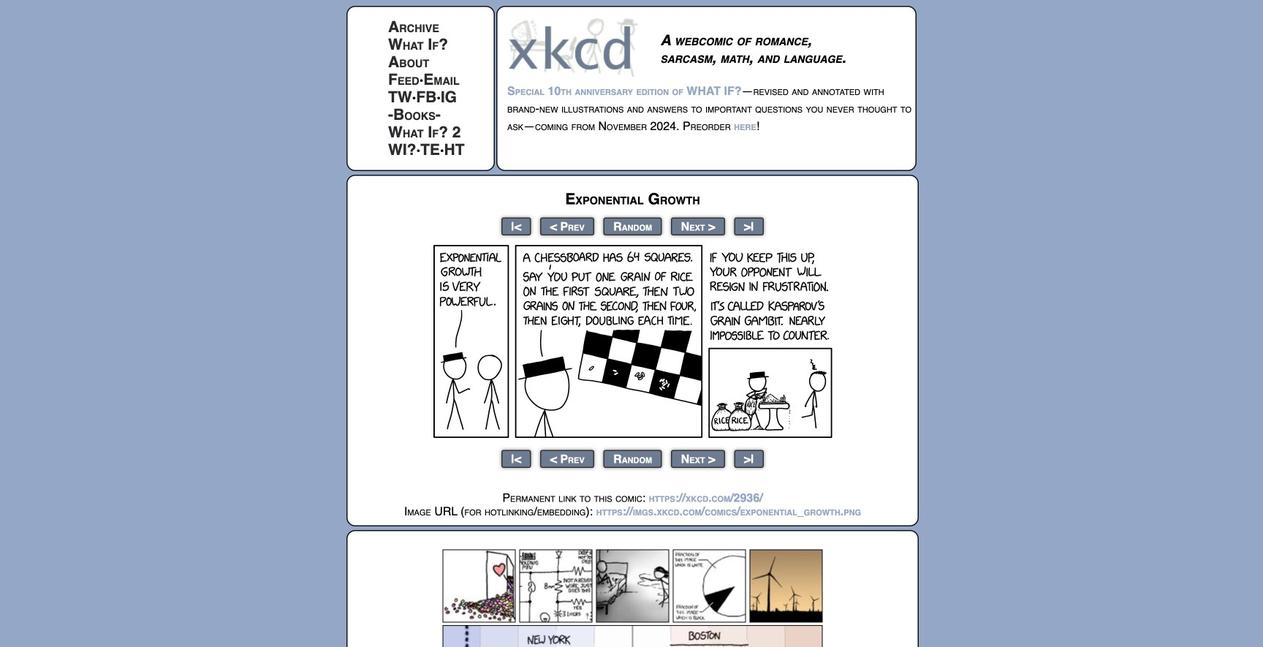 Task type: vqa. For each thing, say whether or not it's contained in the screenshot.
selected comics image
yes



Task type: locate. For each thing, give the bounding box(es) containing it.
earth temperature timeline image
[[443, 625, 823, 647]]

exponential growth image
[[433, 245, 832, 438]]



Task type: describe. For each thing, give the bounding box(es) containing it.
selected comics image
[[443, 549, 823, 623]]

xkcd.com logo image
[[507, 17, 643, 78]]



